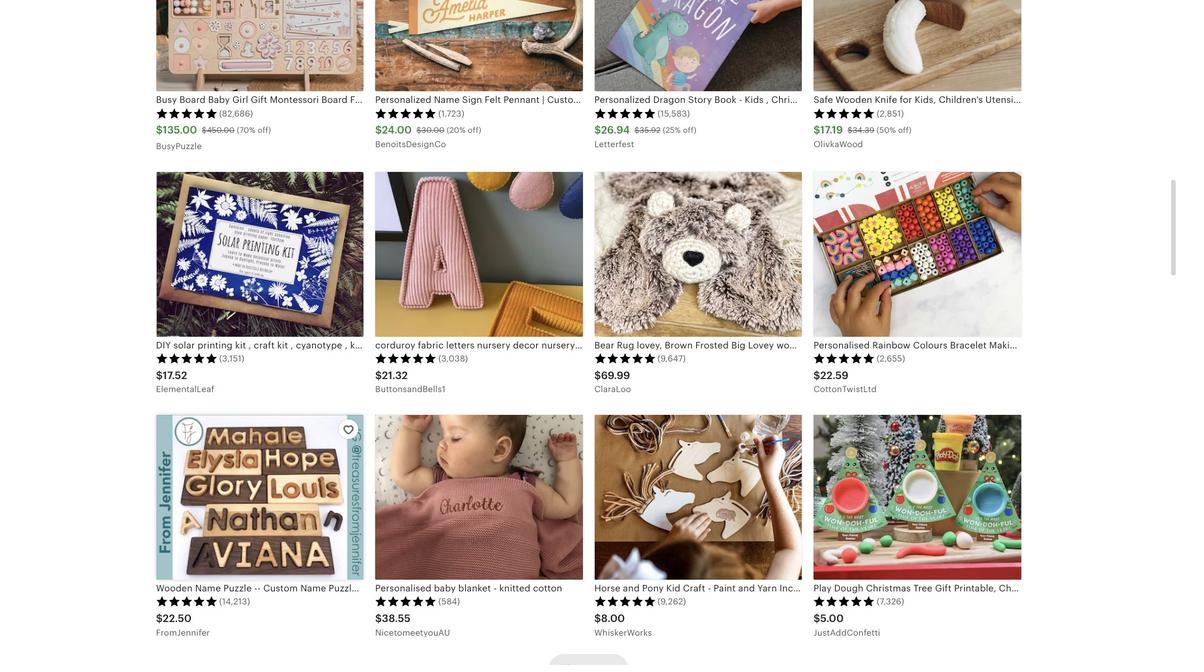 Task type: describe. For each thing, give the bounding box(es) containing it.
4 - from the left
[[363, 583, 366, 594]]

off) for 135.00
[[258, 126, 271, 135]]

(7,326)
[[877, 597, 904, 607]]

busy board baby girl gift montessori board for toddlers gifts for kids wooden activity toy sensory personalized birthday gift 1 2 3 year old image
[[156, 0, 364, 91]]

22.59
[[820, 369, 849, 382]]

quality
[[412, 583, 444, 594]]

5 - from the left
[[494, 583, 497, 594]]

5 out of 5 stars image for 135.00
[[156, 108, 217, 118]]

17.52
[[163, 369, 187, 382]]

5 out of 5 stars image for 38.55
[[375, 596, 437, 607]]

horse and pony kid craft - paint and yarn included image
[[594, 415, 802, 580]]

5 out of 5 stars image for 26.94
[[594, 108, 656, 118]]

personalised rainbow colours bracelet making kit
[[814, 340, 1036, 350]]

(25%
[[663, 126, 681, 135]]

colours
[[913, 340, 948, 350]]

corduroy fabric letters nursery decor nursery wall decor new baby gift christening gift baby shower gift image
[[375, 172, 583, 337]]

personalised rainbow colours bracelet making kit image
[[814, 172, 1021, 337]]

(15,583)
[[658, 109, 690, 118]]

off) for 24.00
[[468, 126, 481, 135]]

(3,038)
[[438, 354, 468, 364]]

lovey,
[[637, 340, 662, 350]]

$ 21.32 buttonsandbells1
[[375, 369, 446, 394]]

5 out of 5 stars image for 22.50
[[156, 596, 217, 607]]

21.32
[[382, 369, 408, 382]]

$ 135.00 $ 450.00 (70% off) busypuzzle
[[156, 124, 271, 151]]

personalised baby blanket - knitted cotton image
[[375, 415, 583, 580]]

bracelet
[[950, 340, 987, 350]]

frosted
[[695, 340, 729, 350]]

bear
[[594, 340, 615, 350]]

woodland
[[777, 340, 820, 350]]

(9,647)
[[658, 354, 686, 364]]

natural
[[446, 583, 478, 594]]

play dough christmas tree gift printable, christmas gift for kids, school gift, classroom party, non candy gift, just add confetti image
[[814, 415, 1021, 580]]

2 - from the left
[[258, 583, 261, 594]]

letterfest
[[594, 139, 634, 149]]

off) for 17.19
[[898, 126, 912, 135]]

1 - from the left
[[254, 583, 258, 594]]

$ 8.00 whiskerworks
[[594, 612, 652, 638]]

buttonsandbells1
[[375, 385, 446, 394]]

5 out of 5 stars image for 5.00
[[814, 596, 875, 607]]

justaddconfetti
[[814, 628, 880, 638]]

$ 5.00 justaddconfetti
[[814, 612, 880, 638]]

1 name from the left
[[195, 583, 221, 594]]

2 puzzle from the left
[[329, 583, 357, 594]]

5 out of 5 stars image for 69.99
[[594, 353, 656, 364]]

wooden
[[156, 583, 193, 594]]

personalized name sign felt pennant | custom neutral vintage style banner flag, kids room, nursery wall art, boys girls home decor gift image
[[375, 0, 583, 91]]

26.94
[[601, 124, 630, 136]]

(82,686)
[[219, 109, 253, 118]]

$ for 17.19
[[814, 124, 820, 136]]

bear rug lovey, brown frosted big lovey woodland nursery decor image
[[594, 172, 802, 337]]

$ for 26.94
[[594, 124, 601, 136]]

(2,851)
[[877, 109, 904, 118]]

big
[[731, 340, 746, 350]]

off) for 26.94
[[683, 126, 697, 135]]

5 out of 5 stars image for 24.00
[[375, 108, 437, 118]]

3 - from the left
[[360, 583, 363, 594]]

hardwoods
[[481, 583, 532, 594]]

$ 17.19 $ 34.39 (50% off) olivkawood
[[814, 124, 912, 149]]

personalised for 38.55
[[375, 583, 432, 594]]

(3,151)
[[219, 354, 244, 364]]

cottontwistltd
[[814, 385, 877, 394]]

$ for 24.00
[[375, 124, 382, 136]]

custom
[[263, 583, 298, 594]]

$ 69.99 claraloo
[[594, 369, 631, 394]]



Task type: vqa. For each thing, say whether or not it's contained in the screenshot.


Task type: locate. For each thing, give the bounding box(es) containing it.
8.00
[[601, 612, 625, 625]]

1 horizontal spatial and
[[738, 583, 755, 594]]

$ 22.59 cottontwistltd
[[814, 369, 877, 394]]

nursery
[[823, 340, 856, 350]]

0 horizontal spatial puzzle
[[223, 583, 252, 594]]

(1,723)
[[438, 109, 464, 118]]

off)
[[258, 126, 271, 135], [468, 126, 481, 135], [683, 126, 697, 135], [898, 126, 912, 135]]

baby
[[434, 583, 456, 594]]

off) right (25%
[[683, 126, 697, 135]]

1 off) from the left
[[258, 126, 271, 135]]

included
[[780, 583, 819, 594]]

$ for 38.55
[[375, 612, 382, 625]]

making
[[989, 340, 1021, 350]]

5 out of 5 stars image up 135.00
[[156, 108, 217, 118]]

4 off) from the left
[[898, 126, 912, 135]]

5 out of 5 stars image up 17.52 at the bottom
[[156, 353, 217, 364]]

off) right (70%
[[258, 126, 271, 135]]

yarn
[[758, 583, 777, 594]]

0 vertical spatial personalised
[[814, 340, 870, 350]]

nicetomeetyouau
[[375, 628, 450, 638]]

personalised
[[814, 340, 870, 350], [375, 583, 432, 594]]

personalised for 22.59
[[814, 340, 870, 350]]

24.00
[[382, 124, 412, 136]]

name
[[195, 583, 221, 594], [300, 583, 326, 594]]

claraloo
[[594, 385, 631, 394]]

38.55
[[382, 612, 411, 625]]

personalised baby blanket - knitted cotton
[[375, 583, 562, 594]]

and
[[623, 583, 640, 594], [738, 583, 755, 594]]

$ 22.50 fromjennifer
[[156, 612, 210, 638]]

$ 17.52 elementalleaf
[[156, 369, 214, 394]]

5 out of 5 stars image down the wooden
[[156, 596, 217, 607]]

off) inside $ 24.00 $ 30.00 (20% off) benoitsdesignco
[[468, 126, 481, 135]]

5 out of 5 stars image
[[156, 108, 217, 118], [375, 108, 437, 118], [594, 108, 656, 118], [814, 108, 875, 118], [156, 353, 217, 364], [375, 353, 437, 364], [594, 353, 656, 364], [814, 353, 875, 364], [156, 596, 217, 607], [375, 596, 437, 607], [594, 596, 656, 607], [814, 596, 875, 607]]

0 horizontal spatial personalised
[[375, 583, 432, 594]]

bear rug lovey, brown frosted big lovey woodland nursery decor
[[594, 340, 885, 350]]

6 - from the left
[[708, 583, 711, 594]]

1 horizontal spatial puzzle
[[329, 583, 357, 594]]

-
[[254, 583, 258, 594], [258, 583, 261, 594], [360, 583, 363, 594], [363, 583, 366, 594], [494, 583, 497, 594], [708, 583, 711, 594]]

$ for 17.52
[[156, 369, 163, 382]]

elementalleaf
[[156, 385, 214, 394]]

lovey
[[748, 340, 774, 350]]

olivkawood
[[814, 139, 863, 149]]

off) inside "$ 17.19 $ 34.39 (50% off) olivkawood"
[[898, 126, 912, 135]]

5.00
[[820, 612, 844, 625]]

5 out of 5 stars image up 8.00
[[594, 596, 656, 607]]

5 out of 5 stars image for 17.19
[[814, 108, 875, 118]]

34.39
[[853, 126, 875, 135]]

puzzle left heirloom in the bottom of the page
[[329, 583, 357, 594]]

horse
[[594, 583, 621, 594]]

personalized dragon story book - kids , christening, baptism, new baby and baby birthday, christmas eve box fillers,   ideas image
[[594, 0, 802, 91]]

5 out of 5 stars image for 17.52
[[156, 353, 217, 364]]

1 horizontal spatial personalised
[[814, 340, 870, 350]]

fromjennifer
[[156, 628, 210, 638]]

5 out of 5 stars image up 17.19
[[814, 108, 875, 118]]

5 out of 5 stars image up 38.55
[[375, 596, 437, 607]]

pony
[[642, 583, 664, 594]]

(9,262)
[[658, 597, 686, 607]]

$ for 22.50
[[156, 612, 163, 625]]

5 out of 5 stars image up the 21.32
[[375, 353, 437, 364]]

blanket
[[458, 583, 491, 594]]

0 horizontal spatial and
[[623, 583, 640, 594]]

$ inside $ 69.99 claraloo
[[594, 369, 601, 382]]

wooden name puzzle -- custom name puzzle -- heirloom quality natural hardwoods image
[[156, 415, 364, 580]]

$ for 69.99
[[594, 369, 601, 382]]

5 out of 5 stars image up the 5.00 at the right
[[814, 596, 875, 607]]

69.99
[[601, 369, 630, 382]]

$ inside the '$ 8.00 whiskerworks'
[[594, 612, 601, 625]]

2 and from the left
[[738, 583, 755, 594]]

$ for 21.32
[[375, 369, 382, 382]]

$ inside '$ 21.32 buttonsandbells1'
[[375, 369, 382, 382]]

heirloom
[[369, 583, 409, 594]]

5 out of 5 stars image for 22.59
[[814, 353, 875, 364]]

2 off) from the left
[[468, 126, 481, 135]]

1 vertical spatial personalised
[[375, 583, 432, 594]]

$ inside $ 22.50 fromjennifer
[[156, 612, 163, 625]]

kit
[[1024, 340, 1036, 350]]

rug
[[617, 340, 634, 350]]

5 out of 5 stars image up 24.00
[[375, 108, 437, 118]]

off) right (50%
[[898, 126, 912, 135]]

3 off) from the left
[[683, 126, 697, 135]]

knitted
[[499, 583, 531, 594]]

kid
[[666, 583, 681, 594]]

brown
[[665, 340, 693, 350]]

17.19
[[820, 124, 843, 136]]

craft
[[683, 583, 705, 594]]

5 out of 5 stars image for 8.00
[[594, 596, 656, 607]]

wooden name puzzle -- custom name puzzle -- heirloom quality natural hardwoods
[[156, 583, 532, 594]]

puzzle
[[223, 583, 252, 594], [329, 583, 357, 594]]

135.00
[[163, 124, 197, 136]]

1 horizontal spatial name
[[300, 583, 326, 594]]

$ for 8.00
[[594, 612, 601, 625]]

personalised up 22.59
[[814, 340, 870, 350]]

0 horizontal spatial name
[[195, 583, 221, 594]]

busypuzzle
[[156, 141, 202, 151]]

(20%
[[447, 126, 466, 135]]

$ for 5.00
[[814, 612, 820, 625]]

decor
[[859, 340, 885, 350]]

$ inside '$ 5.00 justaddconfetti'
[[814, 612, 820, 625]]

$
[[156, 124, 163, 136], [375, 124, 382, 136], [594, 124, 601, 136], [814, 124, 820, 136], [202, 126, 207, 135], [416, 126, 422, 135], [635, 126, 640, 135], [848, 126, 853, 135], [156, 369, 163, 382], [375, 369, 382, 382], [594, 369, 601, 382], [814, 369, 820, 382], [156, 612, 163, 625], [375, 612, 382, 625], [594, 612, 601, 625], [814, 612, 820, 625]]

35.92
[[640, 126, 661, 135]]

off) inside $ 26.94 $ 35.92 (25% off) letterfest
[[683, 126, 697, 135]]

paint
[[714, 583, 736, 594]]

$ for 135.00
[[156, 124, 163, 136]]

off) right (20%
[[468, 126, 481, 135]]

safe wooden knife for kids, children's utensil montessori knife, toddler vegetable and fruit cutter, oak chopper image
[[814, 0, 1021, 91]]

5 out of 5 stars image down rug
[[594, 353, 656, 364]]

$ 38.55 nicetomeetyouau
[[375, 612, 450, 638]]

whiskerworks
[[594, 628, 652, 638]]

personalised up 38.55
[[375, 583, 432, 594]]

2 name from the left
[[300, 583, 326, 594]]

benoitsdesignco
[[375, 139, 446, 149]]

(2,655)
[[877, 354, 905, 364]]

$ inside $ 17.52 elementalleaf
[[156, 369, 163, 382]]

450.00
[[207, 126, 235, 135]]

puzzle up (14,213)
[[223, 583, 252, 594]]

1 and from the left
[[623, 583, 640, 594]]

$ 26.94 $ 35.92 (25% off) letterfest
[[594, 124, 697, 149]]

22.50
[[163, 612, 192, 625]]

and left yarn
[[738, 583, 755, 594]]

cotton
[[533, 583, 562, 594]]

(14,213)
[[219, 597, 250, 607]]

30.00
[[422, 126, 445, 135]]

$ inside $ 38.55 nicetomeetyouau
[[375, 612, 382, 625]]

rainbow
[[872, 340, 911, 350]]

(50%
[[877, 126, 896, 135]]

and left pony
[[623, 583, 640, 594]]

off) inside $ 135.00 $ 450.00 (70% off) busypuzzle
[[258, 126, 271, 135]]

(70%
[[237, 126, 256, 135]]

(584)
[[438, 597, 460, 607]]

$ for 22.59
[[814, 369, 820, 382]]

5 out of 5 stars image for 21.32
[[375, 353, 437, 364]]

$ inside $ 22.59 cottontwistltd
[[814, 369, 820, 382]]

name up (14,213)
[[195, 583, 221, 594]]

horse and pony kid craft - paint and yarn included
[[594, 583, 819, 594]]

5 out of 5 stars image down nursery
[[814, 353, 875, 364]]

1 puzzle from the left
[[223, 583, 252, 594]]

$ 24.00 $ 30.00 (20% off) benoitsdesignco
[[375, 124, 481, 149]]

diy solar printing kit , craft kit , cyanotype , kit , solar printing kit , craft ,  diy kit , gifts to make image
[[156, 172, 364, 337]]

5 out of 5 stars image up 26.94
[[594, 108, 656, 118]]

name right the custom
[[300, 583, 326, 594]]



